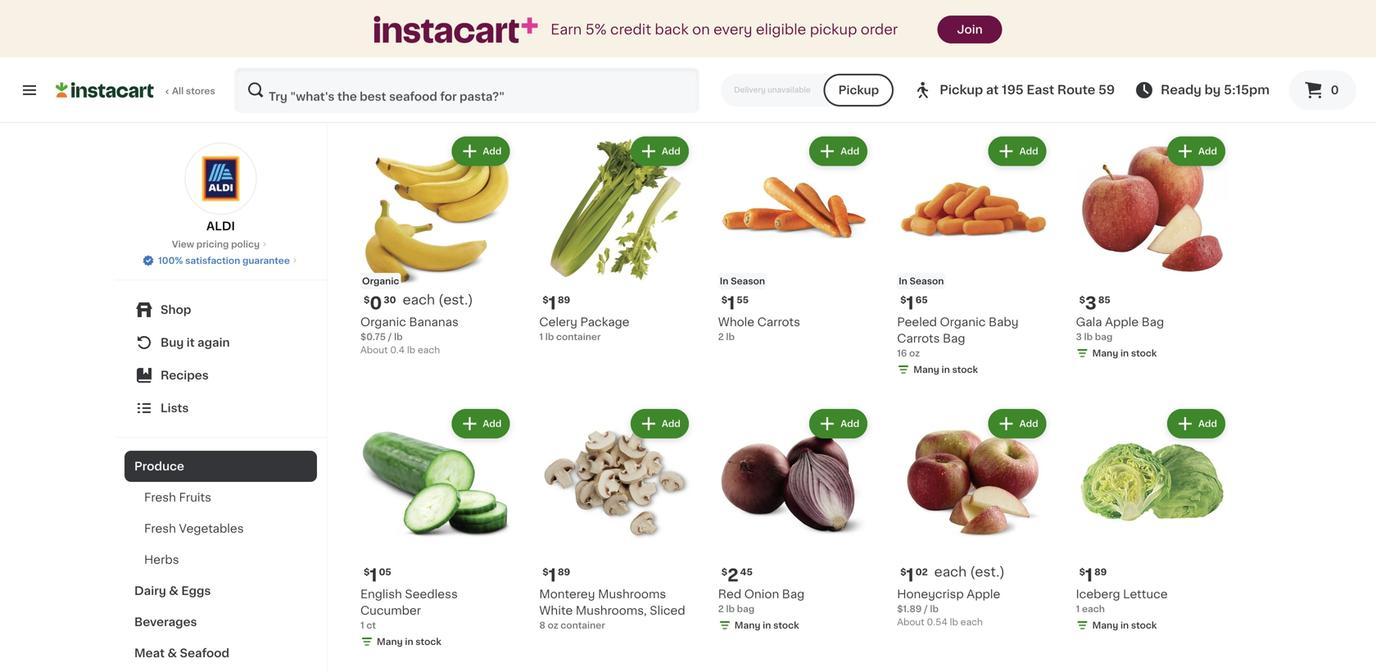 Task type: locate. For each thing, give the bounding box(es) containing it.
1 horizontal spatial pickup
[[940, 84, 984, 96]]

0 vertical spatial bag
[[1096, 332, 1113, 341]]

59 right route
[[1099, 84, 1116, 96]]

0 button
[[1290, 70, 1357, 110]]

1 vertical spatial about
[[898, 618, 925, 627]]

about down $0.75
[[361, 345, 388, 354]]

$ for whole carrots
[[722, 295, 728, 304]]

organic inside organic bananas $0.75 / lb about 0.4 lb each
[[361, 316, 406, 328]]

in up $ 1 55
[[720, 276, 729, 285]]

0 horizontal spatial season
[[731, 276, 765, 285]]

0 vertical spatial container
[[557, 332, 601, 341]]

89
[[558, 295, 571, 304], [558, 568, 571, 577], [1095, 568, 1107, 577]]

organic bananas $0.75 / lb about 0.4 lb each
[[361, 316, 459, 354]]

/ up 0.4
[[388, 332, 392, 341]]

lb down gala
[[1085, 332, 1093, 341]]

package inside mini sweet peppers, package
[[898, 60, 947, 72]]

farmer's
[[540, 44, 589, 55]]

in down peeled organic baby carrots bag 16 oz
[[942, 365, 951, 374]]

season up 65
[[910, 276, 944, 285]]

1 vertical spatial bag
[[737, 605, 755, 614]]

1 up celery on the left of the page
[[549, 294, 556, 312]]

$ inside $ 1 65
[[901, 295, 907, 304]]

of
[[961, 93, 971, 102]]

carrots inside peeled organic baby carrots bag 16 oz
[[898, 333, 940, 344]]

$ left 02
[[901, 568, 907, 577]]

1 vertical spatial 3
[[1077, 332, 1082, 341]]

$ for english seedless cucumber
[[364, 568, 370, 577]]

many down red onion bag 2 lb bag
[[735, 621, 761, 630]]

many for each
[[1093, 621, 1119, 630]]

2 sweet from the left
[[1077, 44, 1113, 55]]

1 horizontal spatial /
[[924, 605, 928, 614]]

1 horizontal spatial (est.)
[[971, 566, 1005, 579]]

(est.) up bananas
[[439, 293, 473, 306]]

1 horizontal spatial in
[[899, 276, 908, 285]]

1 horizontal spatial lettuce
[[1124, 589, 1168, 600]]

promise
[[592, 44, 639, 55]]

3
[[1086, 294, 1097, 312], [1077, 332, 1082, 341]]

(est.) for 0
[[439, 293, 473, 306]]

1 vertical spatial container
[[561, 621, 605, 630]]

apple down the 85
[[1106, 316, 1139, 328]]

many in stock down "gala apple bag 3 lb bag"
[[1093, 349, 1158, 358]]

1 inside iceberg lettuce 1 each
[[1077, 605, 1080, 614]]

1 horizontal spatial apple
[[1106, 316, 1139, 328]]

None search field
[[234, 67, 700, 113]]

bag
[[478, 44, 501, 55], [1157, 44, 1179, 55], [1142, 316, 1165, 328], [943, 333, 966, 344], [783, 589, 805, 600]]

0 horizontal spatial 0
[[370, 294, 382, 312]]

bag inside button
[[1157, 44, 1179, 55]]

05
[[379, 568, 391, 577]]

in for peeled organic baby carrots bag
[[899, 276, 908, 285]]

& right meat
[[168, 647, 177, 659]]

lettuce for iceberg
[[1124, 589, 1168, 600]]

many in stock down english seedless cucumber 1 ct
[[377, 637, 442, 646]]

package right celery on the left of the page
[[581, 316, 630, 328]]

1 inside celery package 1 lb container
[[540, 332, 543, 341]]

in down red onion bag 2 lb bag
[[763, 621, 772, 630]]

in season for whole carrots
[[720, 276, 765, 285]]

romaine
[[719, 44, 770, 55]]

beverages link
[[125, 606, 317, 638]]

pickup
[[940, 84, 984, 96], [839, 84, 880, 96]]

many down "gala apple bag 3 lb bag"
[[1093, 349, 1119, 358]]

0 horizontal spatial pickup
[[839, 84, 880, 96]]

$ inside $ 1 55
[[722, 295, 728, 304]]

many in stock for organic
[[914, 365, 979, 374]]

&
[[169, 585, 179, 597], [168, 647, 177, 659]]

1 vertical spatial fresh
[[144, 523, 176, 534]]

stock down red onion bag 2 lb bag
[[774, 621, 800, 630]]

bag down red
[[737, 605, 755, 614]]

(est.) inside $ 1 02 each (est.)
[[971, 566, 1005, 579]]

carrots
[[758, 316, 801, 328], [898, 333, 940, 344]]

2 in season from the left
[[899, 276, 944, 285]]

3 down gala
[[1077, 332, 1082, 341]]

lettuce right the iceberg
[[1124, 589, 1168, 600]]

stock down english seedless cucumber 1 ct
[[416, 637, 442, 646]]

$ left "99"
[[722, 23, 728, 32]]

$ inside $ 3 85
[[1080, 295, 1086, 304]]

0 vertical spatial about
[[361, 345, 388, 354]]

in down english seedless cucumber 1 ct
[[405, 637, 414, 646]]

0 horizontal spatial oz
[[548, 621, 559, 630]]

0 horizontal spatial in season
[[720, 276, 765, 285]]

many in stock for onion
[[735, 621, 800, 630]]

99
[[741, 23, 753, 32]]

pickup down hearts
[[839, 84, 880, 96]]

buy it again link
[[125, 326, 317, 359]]

1 horizontal spatial in season
[[899, 276, 944, 285]]

order
[[861, 23, 898, 36]]

add for honeycrisp apple
[[1020, 419, 1039, 428]]

$ left 05
[[364, 568, 370, 577]]

1 vertical spatial 59
[[1099, 84, 1116, 96]]

0.4
[[390, 345, 405, 354]]

1 horizontal spatial about
[[898, 618, 925, 627]]

about inside organic bananas $0.75 / lb about 0.4 lb each
[[361, 345, 388, 354]]

stock for iceberg lettuce
[[1132, 621, 1158, 630]]

organic
[[362, 276, 399, 285], [361, 316, 406, 328], [940, 316, 986, 328]]

$ 1 89 up monterey
[[543, 567, 571, 584]]

1 in season from the left
[[720, 276, 765, 285]]

1 vertical spatial oz
[[548, 621, 559, 630]]

lb down red
[[726, 605, 735, 614]]

0 horizontal spatial 3
[[1077, 332, 1082, 341]]

container
[[557, 332, 601, 341], [561, 621, 605, 630]]

0 vertical spatial 3
[[1086, 294, 1097, 312]]

1 left "55" on the right
[[728, 294, 735, 312]]

$ inside $ 0 30 each (est.)
[[364, 295, 370, 304]]

0 vertical spatial package
[[898, 60, 947, 72]]

sweet potato bag button
[[1077, 0, 1229, 71]]

season
[[731, 276, 765, 285], [910, 276, 944, 285]]

gala
[[1077, 316, 1103, 328]]

bag inside red onion bag 2 lb bag
[[783, 589, 805, 600]]

in
[[1121, 349, 1129, 358], [942, 365, 951, 374], [763, 621, 772, 630], [1121, 621, 1129, 630], [405, 637, 414, 646]]

many
[[1093, 349, 1119, 358], [914, 365, 940, 374], [735, 621, 761, 630], [1093, 621, 1119, 630], [377, 637, 403, 646]]

(est.) inside $ 0 30 each (est.)
[[439, 293, 473, 306]]

0.54
[[927, 618, 948, 627]]

1 horizontal spatial 0
[[1332, 84, 1340, 96]]

65
[[916, 295, 928, 304]]

1 sweet from the left
[[925, 44, 961, 55]]

0 vertical spatial lettuce
[[773, 44, 817, 55]]

pickup inside popup button
[[940, 84, 984, 96]]

organic left baby
[[940, 316, 986, 328]]

$ for farmer's promise russet potatoes
[[543, 23, 549, 32]]

many down peeled organic baby carrots bag 16 oz
[[914, 365, 940, 374]]

1 vertical spatial lettuce
[[1124, 589, 1168, 600]]

$ left earn
[[543, 23, 549, 32]]

apple down the $1.02 each (estimated) element
[[967, 589, 1001, 600]]

8
[[540, 621, 546, 630]]

pickup for pickup at 195 east route 59
[[940, 84, 984, 96]]

2 down whole
[[719, 332, 724, 341]]

$ up the iceberg
[[1080, 568, 1086, 577]]

many down iceberg lettuce 1 each
[[1093, 621, 1119, 630]]

$ left the 85
[[1080, 295, 1086, 304]]

about inside honeycrisp apple $1.89 / lb about 0.54 lb each
[[898, 618, 925, 627]]

many in stock down peeled organic baby carrots bag 16 oz
[[914, 365, 979, 374]]

add button for peeled organic baby carrots bag
[[989, 136, 1047, 166]]

2 season from the left
[[910, 276, 944, 285]]

$ left "55" on the right
[[722, 295, 728, 304]]

about for 0
[[361, 345, 388, 354]]

in down "gala apple bag 3 lb bag"
[[1121, 349, 1129, 358]]

5%
[[586, 23, 607, 36]]

each right '0.54'
[[961, 618, 983, 627]]

add button for english seedless cucumber
[[452, 409, 510, 438]]

in season up 65
[[899, 276, 944, 285]]

1 vertical spatial carrots
[[898, 333, 940, 344]]

$ for monterey mushrooms white mushrooms, sliced
[[543, 568, 549, 577]]

0 inside $ 0 30 each (est.)
[[370, 294, 382, 312]]

many in stock for apple
[[1093, 349, 1158, 358]]

0 horizontal spatial /
[[388, 332, 392, 341]]

1 vertical spatial package
[[581, 316, 630, 328]]

english
[[361, 589, 402, 600]]

2 down red
[[719, 605, 724, 614]]

0 horizontal spatial carrots
[[758, 316, 801, 328]]

0 vertical spatial carrots
[[758, 316, 801, 328]]

in season for peeled organic baby carrots bag
[[899, 276, 944, 285]]

organic for organic
[[362, 276, 399, 285]]

carrots down peeled
[[898, 333, 940, 344]]

dairy & eggs link
[[125, 575, 317, 606]]

herbs link
[[125, 544, 317, 575]]

each inside organic bananas $0.75 / lb about 0.4 lb each
[[418, 345, 440, 354]]

add button for whole carrots
[[810, 136, 868, 166]]

all
[[172, 86, 184, 95]]

carrots right whole
[[758, 316, 801, 328]]

/ for 1
[[924, 605, 928, 614]]

apple inside "gala apple bag 3 lb bag"
[[1106, 316, 1139, 328]]

add button for gala apple bag
[[1168, 136, 1226, 166]]

89 for celery
[[558, 295, 571, 304]]

0 horizontal spatial apple
[[967, 589, 1001, 600]]

0 vertical spatial &
[[169, 585, 179, 597]]

195
[[1002, 84, 1024, 96]]

1 vertical spatial apple
[[967, 589, 1001, 600]]

1 horizontal spatial 59
[[1099, 84, 1116, 96]]

bag down gala
[[1096, 332, 1113, 341]]

2 in from the left
[[899, 276, 908, 285]]

$ 2 45
[[722, 567, 753, 584]]

each inside $ 0 30 each (est.)
[[403, 293, 435, 306]]

each up bananas
[[403, 293, 435, 306]]

in down iceberg lettuce 1 each
[[1121, 621, 1129, 630]]

& left eggs
[[169, 585, 179, 597]]

each inside honeycrisp apple $1.89 / lb about 0.54 lb each
[[961, 618, 983, 627]]

organic up $0.75
[[361, 316, 406, 328]]

0 horizontal spatial package
[[581, 316, 630, 328]]

apple
[[1106, 316, 1139, 328], [967, 589, 1001, 600]]

apple inside honeycrisp apple $1.89 / lb about 0.54 lb each
[[967, 589, 1001, 600]]

0 vertical spatial oz
[[910, 349, 920, 358]]

about down $1.89
[[898, 618, 925, 627]]

each down bananas
[[418, 345, 440, 354]]

1 horizontal spatial bag
[[1096, 332, 1113, 341]]

1 vertical spatial 0
[[370, 294, 382, 312]]

1 fresh from the top
[[144, 492, 176, 503]]

1 horizontal spatial package
[[898, 60, 947, 72]]

/ for 0
[[388, 332, 392, 341]]

1 up the iceberg
[[1086, 567, 1093, 584]]

oz right 8 in the bottom left of the page
[[548, 621, 559, 630]]

add
[[483, 147, 502, 156], [662, 147, 681, 156], [841, 147, 860, 156], [1020, 147, 1039, 156], [1199, 147, 1218, 156], [483, 419, 502, 428], [662, 419, 681, 428], [841, 419, 860, 428], [1020, 419, 1039, 428], [1199, 419, 1218, 428]]

package down mini
[[898, 60, 947, 72]]

season up "55" on the right
[[731, 276, 765, 285]]

gala apple bag 3 lb bag
[[1077, 316, 1165, 341]]

earn
[[551, 23, 582, 36]]

& inside dairy & eggs "link"
[[169, 585, 179, 597]]

east
[[1027, 84, 1055, 96]]

1 vertical spatial &
[[168, 647, 177, 659]]

seedless
[[405, 589, 458, 600]]

shop
[[161, 304, 191, 316]]

fresh fruits
[[144, 492, 211, 503]]

baby
[[989, 316, 1019, 328]]

0 horizontal spatial bag
[[737, 605, 755, 614]]

add for english seedless cucumber
[[483, 419, 502, 428]]

lb down whole
[[726, 332, 735, 341]]

bag inside "gala apple bag 3 lb bag"
[[1096, 332, 1113, 341]]

0 vertical spatial (est.)
[[439, 293, 473, 306]]

organic up 30
[[362, 276, 399, 285]]

30
[[384, 295, 396, 304]]

eggs
[[181, 585, 211, 597]]

stock down iceberg lettuce 1 each
[[1132, 621, 1158, 630]]

add button for red onion bag
[[810, 409, 868, 438]]

$ 1 89 up the iceberg
[[1080, 567, 1107, 584]]

container down white at bottom
[[561, 621, 605, 630]]

buy
[[161, 337, 184, 348]]

apple for each (est.)
[[967, 589, 1001, 600]]

/ inside honeycrisp apple $1.89 / lb about 0.54 lb each
[[924, 605, 928, 614]]

0 vertical spatial /
[[388, 332, 392, 341]]

$ for celery package
[[543, 295, 549, 304]]

sweet inside button
[[1077, 44, 1113, 55]]

apple for 3
[[1106, 316, 1139, 328]]

$ up celery on the left of the page
[[543, 295, 549, 304]]

$ left 45
[[722, 568, 728, 577]]

pricing
[[196, 240, 229, 249]]

product group
[[361, 133, 513, 356], [540, 133, 692, 343], [719, 133, 871, 343], [898, 133, 1050, 379], [1077, 133, 1229, 363], [361, 406, 513, 652], [540, 406, 692, 632], [719, 406, 871, 635], [898, 406, 1050, 629], [1077, 406, 1229, 635]]

& for meat
[[168, 647, 177, 659]]

fresh up herbs
[[144, 523, 176, 534]]

bag for 3
[[1096, 332, 1113, 341]]

0 horizontal spatial about
[[361, 345, 388, 354]]

aldi logo image
[[185, 143, 257, 215]]

(est.) up honeycrisp apple $1.89 / lb about 0.54 lb each
[[971, 566, 1005, 579]]

0 vertical spatial 0
[[1332, 84, 1340, 96]]

meat
[[134, 647, 165, 659]]

stock for gala apple bag
[[1132, 349, 1158, 358]]

$ for red onion bag
[[722, 568, 728, 577]]

fresh for fresh vegetables
[[144, 523, 176, 534]]

peeled organic baby carrots bag 16 oz
[[898, 316, 1019, 358]]

in up $ 1 65
[[899, 276, 908, 285]]

1 vertical spatial /
[[924, 605, 928, 614]]

fresh down produce
[[144, 492, 176, 503]]

pickup for pickup
[[839, 84, 880, 96]]

1
[[549, 294, 556, 312], [728, 294, 735, 312], [907, 294, 914, 312], [540, 332, 543, 341], [370, 567, 377, 584], [549, 567, 556, 584], [907, 567, 914, 584], [1086, 567, 1093, 584], [1077, 605, 1080, 614], [361, 621, 364, 630]]

$ left 65
[[901, 295, 907, 304]]

1 left 65
[[907, 294, 914, 312]]

each down the iceberg
[[1083, 605, 1105, 614]]

each right 02
[[935, 566, 967, 579]]

carrots inside the whole carrots 2 lb
[[758, 316, 801, 328]]

add button for celery package
[[631, 136, 689, 166]]

$ inside $ 2 45
[[722, 568, 728, 577]]

shop link
[[125, 293, 317, 326]]

0 horizontal spatial lettuce
[[773, 44, 817, 55]]

whole
[[719, 316, 755, 328]]

1 down celery on the left of the page
[[540, 332, 543, 341]]

many down "cucumber"
[[377, 637, 403, 646]]

package
[[898, 60, 947, 72], [581, 316, 630, 328]]

0 inside button
[[1332, 84, 1340, 96]]

pickup inside button
[[839, 84, 880, 96]]

in for onion
[[763, 621, 772, 630]]

bag for 2
[[737, 605, 755, 614]]

aldi link
[[185, 143, 257, 234]]

service type group
[[721, 74, 894, 107]]

lettuce down the eligible
[[773, 44, 817, 55]]

100% satisfaction guarantee
[[158, 256, 290, 265]]

stock down peeled organic baby carrots bag 16 oz
[[953, 365, 979, 374]]

crisp
[[397, 44, 427, 55]]

each inside iceberg lettuce 1 each
[[1083, 605, 1105, 614]]

lb inside celery package 1 lb container
[[546, 332, 554, 341]]

& inside meat & seafood link
[[168, 647, 177, 659]]

3 left the 85
[[1086, 294, 1097, 312]]

59
[[383, 23, 396, 32], [1099, 84, 1116, 96]]

$ left 30
[[364, 295, 370, 304]]

bag inside "gala apple bag 3 lb bag"
[[1142, 316, 1165, 328]]

0 vertical spatial apple
[[1106, 316, 1139, 328]]

85
[[1099, 295, 1111, 304]]

2
[[728, 22, 739, 39], [719, 332, 724, 341], [728, 567, 739, 584], [719, 605, 724, 614]]

1 in from the left
[[720, 276, 729, 285]]

stock down "gala apple bag 3 lb bag"
[[1132, 349, 1158, 358]]

$ inside $ 4 39
[[543, 23, 549, 32]]

russet
[[642, 44, 682, 55]]

0 horizontal spatial 59
[[383, 23, 396, 32]]

0 vertical spatial fresh
[[144, 492, 176, 503]]

pickup left at
[[940, 84, 984, 96]]

sliced
[[650, 605, 686, 616]]

oz inside peeled organic baby carrots bag 16 oz
[[910, 349, 920, 358]]

organic inside peeled organic baby carrots bag 16 oz
[[940, 316, 986, 328]]

container inside celery package 1 lb container
[[557, 332, 601, 341]]

lettuce inside iceberg lettuce 1 each
[[1124, 589, 1168, 600]]

89 up celery on the left of the page
[[558, 295, 571, 304]]

sweet left potato
[[1077, 44, 1113, 55]]

1 left 02
[[907, 567, 914, 584]]

bag for red onion bag 2 lb bag
[[783, 589, 805, 600]]

add for iceberg lettuce
[[1199, 419, 1218, 428]]

oz right '16'
[[910, 349, 920, 358]]

guarantee
[[243, 256, 290, 265]]

1 horizontal spatial oz
[[910, 349, 920, 358]]

bag
[[1096, 332, 1113, 341], [737, 605, 755, 614]]

/ inside organic bananas $0.75 / lb about 0.4 lb each
[[388, 332, 392, 341]]

many in stock down red onion bag 2 lb bag
[[735, 621, 800, 630]]

5:15pm
[[1224, 84, 1270, 96]]

1 vertical spatial (est.)
[[971, 566, 1005, 579]]

iceberg
[[1077, 589, 1121, 600]]

add for organic bananas
[[483, 147, 502, 156]]

/ down honeycrisp
[[924, 605, 928, 614]]

0 horizontal spatial (est.)
[[439, 293, 473, 306]]

white
[[540, 605, 573, 616]]

add button
[[452, 136, 510, 166], [631, 136, 689, 166], [810, 136, 868, 166], [989, 136, 1047, 166], [1168, 136, 1226, 166], [452, 409, 510, 438], [631, 409, 689, 438], [810, 409, 868, 438], [989, 409, 1047, 438], [1168, 409, 1226, 438]]

every
[[714, 23, 753, 36]]

bag inside red onion bag 2 lb bag
[[737, 605, 755, 614]]

in season up "55" on the right
[[720, 276, 765, 285]]

$ 1 89 up celery on the left of the page
[[543, 294, 571, 312]]

buy it again
[[161, 337, 230, 348]]

each inside $ 1 02 each (est.)
[[935, 566, 967, 579]]

bag inside peeled organic baby carrots bag 16 oz
[[943, 333, 966, 344]]

$ inside $ 2 99
[[722, 23, 728, 32]]

english seedless cucumber 1 ct
[[361, 589, 458, 630]]

89 up monterey
[[558, 568, 571, 577]]

oz inside "monterey mushrooms white mushrooms, sliced 8 oz container"
[[548, 621, 559, 630]]

many in stock down iceberg lettuce 1 each
[[1093, 621, 1158, 630]]

about
[[361, 345, 388, 354], [898, 618, 925, 627]]

0 vertical spatial 59
[[383, 23, 396, 32]]

1 horizontal spatial season
[[910, 276, 944, 285]]

many in stock for lettuce
[[1093, 621, 1158, 630]]

0 horizontal spatial sweet
[[925, 44, 961, 55]]

instacart plus icon image
[[374, 16, 538, 43]]

season for peeled organic baby carrots bag
[[910, 276, 944, 285]]

2 fresh from the top
[[144, 523, 176, 534]]

1 season from the left
[[731, 276, 765, 285]]

$ inside $ 1 05
[[364, 568, 370, 577]]

1 horizontal spatial sweet
[[1077, 44, 1113, 55]]

0 horizontal spatial in
[[720, 276, 729, 285]]

add for peeled organic baby carrots bag
[[1020, 147, 1039, 156]]

lb inside the whole carrots 2 lb
[[726, 332, 735, 341]]

sweet right mini
[[925, 44, 961, 55]]

in for lettuce
[[1121, 621, 1129, 630]]

add for monterey mushrooms white mushrooms, sliced
[[662, 419, 681, 428]]

mushrooms,
[[576, 605, 647, 616]]

lists link
[[125, 392, 317, 425]]

$ 4 39
[[543, 22, 575, 39]]

1 horizontal spatial carrots
[[898, 333, 940, 344]]

container down celery on the left of the page
[[557, 332, 601, 341]]

ready
[[1161, 84, 1202, 96]]



Task type: describe. For each thing, give the bounding box(es) containing it.
honeycrisp
[[898, 589, 964, 600]]

dairy
[[134, 585, 166, 597]]

$ 1 89 for monterey
[[543, 567, 571, 584]]

4
[[549, 22, 561, 39]]

$ 2 99
[[722, 22, 753, 39]]

add button for iceberg lettuce
[[1168, 409, 1226, 438]]

add button for organic bananas
[[452, 136, 510, 166]]

view pricing policy link
[[172, 238, 270, 251]]

$ 0 30 each (est.)
[[364, 293, 473, 312]]

each for lettuce
[[1083, 605, 1105, 614]]

2 inside the whole carrots 2 lb
[[719, 332, 724, 341]]

product group containing 0
[[361, 133, 513, 356]]

on
[[693, 23, 710, 36]]

many for carrots
[[914, 365, 940, 374]]

about for 1
[[898, 618, 925, 627]]

satisfaction
[[185, 256, 240, 265]]

bag for gala apple bag 3 lb bag
[[1142, 316, 1165, 328]]

1 inside $ 1 02 each (est.)
[[907, 567, 914, 584]]

season for whole carrots
[[731, 276, 765, 285]]

grapes,
[[430, 44, 475, 55]]

each for 1
[[935, 566, 967, 579]]

bag inside sugar crisp grapes, bag (limit 6)
[[478, 44, 501, 55]]

pickup at 195 east route 59 button
[[914, 67, 1116, 113]]

mushrooms
[[598, 589, 667, 600]]

$ 3 85
[[1080, 294, 1111, 312]]

59 inside the 6 59
[[383, 23, 396, 32]]

organic for organic bananas $0.75 / lb about 0.4 lb each
[[361, 316, 406, 328]]

stock right of
[[973, 93, 999, 102]]

lb inside "gala apple bag 3 lb bag"
[[1085, 332, 1093, 341]]

2 inside red onion bag 2 lb bag
[[719, 605, 724, 614]]

recipes link
[[125, 359, 317, 392]]

sugar
[[361, 44, 394, 55]]

fresh vegetables
[[144, 523, 244, 534]]

$1.89
[[898, 605, 922, 614]]

$ for peeled organic baby carrots bag
[[901, 295, 907, 304]]

2 left 45
[[728, 567, 739, 584]]

6 59
[[370, 22, 396, 39]]

honeycrisp apple $1.89 / lb about 0.54 lb each
[[898, 589, 1001, 627]]

6
[[370, 22, 382, 39]]

in for apple
[[1121, 349, 1129, 358]]

in for seedless
[[405, 637, 414, 646]]

45
[[741, 568, 753, 577]]

59 inside popup button
[[1099, 84, 1116, 96]]

peeled
[[898, 316, 938, 328]]

$ 1 05
[[364, 567, 391, 584]]

sweet inside mini sweet peppers, package
[[925, 44, 961, 55]]

mini sweet peppers, package
[[898, 44, 1015, 72]]

credit
[[611, 23, 652, 36]]

meat & seafood
[[134, 647, 229, 659]]

add for gala apple bag
[[1199, 147, 1218, 156]]

join
[[957, 24, 983, 35]]

1 up monterey
[[549, 567, 556, 584]]

add for celery package
[[662, 147, 681, 156]]

hearts
[[820, 44, 859, 55]]

add for whole carrots
[[841, 147, 860, 156]]

out
[[944, 93, 959, 102]]

red onion bag 2 lb bag
[[719, 589, 805, 614]]

$ 1 55
[[722, 294, 749, 312]]

beverages
[[134, 616, 197, 628]]

product group containing 3
[[1077, 133, 1229, 363]]

produce
[[134, 461, 184, 472]]

$ inside $ 1 02 each (est.)
[[901, 568, 907, 577]]

16
[[898, 349, 908, 358]]

100% satisfaction guarantee button
[[142, 251, 300, 267]]

lb inside red onion bag 2 lb bag
[[726, 605, 735, 614]]

at
[[987, 84, 999, 96]]

2 left "99"
[[728, 22, 739, 39]]

3 inside "gala apple bag 3 lb bag"
[[1077, 332, 1082, 341]]

$1.02 each (estimated) element
[[898, 565, 1050, 586]]

monterey mushrooms white mushrooms, sliced 8 oz container
[[540, 589, 686, 630]]

$ 1 02 each (est.)
[[901, 566, 1005, 584]]

all stores link
[[56, 67, 216, 113]]

many for 1
[[377, 637, 403, 646]]

100%
[[158, 256, 183, 265]]

1 left 05
[[370, 567, 377, 584]]

celery
[[540, 316, 578, 328]]

seafood
[[180, 647, 229, 659]]

romaine lettuce hearts
[[719, 44, 859, 55]]

fresh vegetables link
[[125, 513, 317, 544]]

each for 0
[[403, 293, 435, 306]]

1 horizontal spatial 3
[[1086, 294, 1097, 312]]

lettuce for romaine
[[773, 44, 817, 55]]

fresh fruits link
[[125, 482, 317, 513]]

add for red onion bag
[[841, 419, 860, 428]]

fruits
[[179, 492, 211, 503]]

many for 2
[[735, 621, 761, 630]]

1 inside english seedless cucumber 1 ct
[[361, 621, 364, 630]]

onion
[[745, 589, 780, 600]]

& for dairy
[[169, 585, 179, 597]]

produce link
[[125, 451, 317, 482]]

container inside "monterey mushrooms white mushrooms, sliced 8 oz container"
[[561, 621, 605, 630]]

ready by 5:15pm link
[[1135, 80, 1270, 100]]

aldi
[[207, 220, 235, 232]]

add button for monterey mushrooms white mushrooms, sliced
[[631, 409, 689, 438]]

89 for monterey
[[558, 568, 571, 577]]

fresh for fresh fruits
[[144, 492, 176, 503]]

recipes
[[161, 370, 209, 381]]

$ for romaine lettuce hearts
[[722, 23, 728, 32]]

earn 5% credit back on every eligible pickup order
[[551, 23, 898, 36]]

oz for mushrooms,
[[548, 621, 559, 630]]

farmer's promise russet potatoes
[[540, 44, 682, 72]]

vegetables
[[179, 523, 244, 534]]

in for whole carrots
[[720, 276, 729, 285]]

iceberg lettuce 1 each
[[1077, 589, 1168, 614]]

monterey
[[540, 589, 595, 600]]

peppers,
[[964, 44, 1015, 55]]

lb up 0.4
[[394, 332, 403, 341]]

$ 1 89 for celery
[[543, 294, 571, 312]]

oz for carrots
[[910, 349, 920, 358]]

add button for honeycrisp apple
[[989, 409, 1047, 438]]

pickup at 195 east route 59
[[940, 84, 1116, 96]]

policy
[[231, 240, 260, 249]]

$ for gala apple bag
[[1080, 295, 1086, 304]]

55
[[737, 295, 749, 304]]

red
[[719, 589, 742, 600]]

(est.) for 1
[[971, 566, 1005, 579]]

by
[[1205, 84, 1222, 96]]

meat & seafood link
[[125, 638, 317, 669]]

in for organic
[[942, 365, 951, 374]]

lb up '0.54'
[[931, 605, 939, 614]]

herbs
[[144, 554, 179, 565]]

celery package 1 lb container
[[540, 316, 630, 341]]

Search field
[[236, 69, 698, 111]]

bag for sweet potato bag
[[1157, 44, 1179, 55]]

cucumber
[[361, 605, 421, 616]]

many for 3
[[1093, 349, 1119, 358]]

pickup
[[810, 23, 858, 36]]

$ for iceberg lettuce
[[1080, 568, 1086, 577]]

89 up the iceberg
[[1095, 568, 1107, 577]]

package inside celery package 1 lb container
[[581, 316, 630, 328]]

many in stock for seedless
[[377, 637, 442, 646]]

$0.30 each (estimated) element
[[361, 292, 513, 314]]

product group containing 2
[[719, 406, 871, 635]]

instacart logo image
[[56, 80, 154, 100]]

stock for red onion bag
[[774, 621, 800, 630]]

stock for peeled organic baby carrots bag
[[953, 365, 979, 374]]

ready by 5:15pm
[[1161, 84, 1270, 96]]

sugar crisp grapes, bag (limit 6)
[[361, 44, 501, 72]]

ct
[[367, 621, 376, 630]]

stock for english seedless cucumber
[[416, 637, 442, 646]]

lb right 0.4
[[407, 345, 416, 354]]

lb right '0.54'
[[950, 618, 959, 627]]

6)
[[397, 60, 409, 72]]



Task type: vqa. For each thing, say whether or not it's contained in the screenshot.
"All stores" Link
yes



